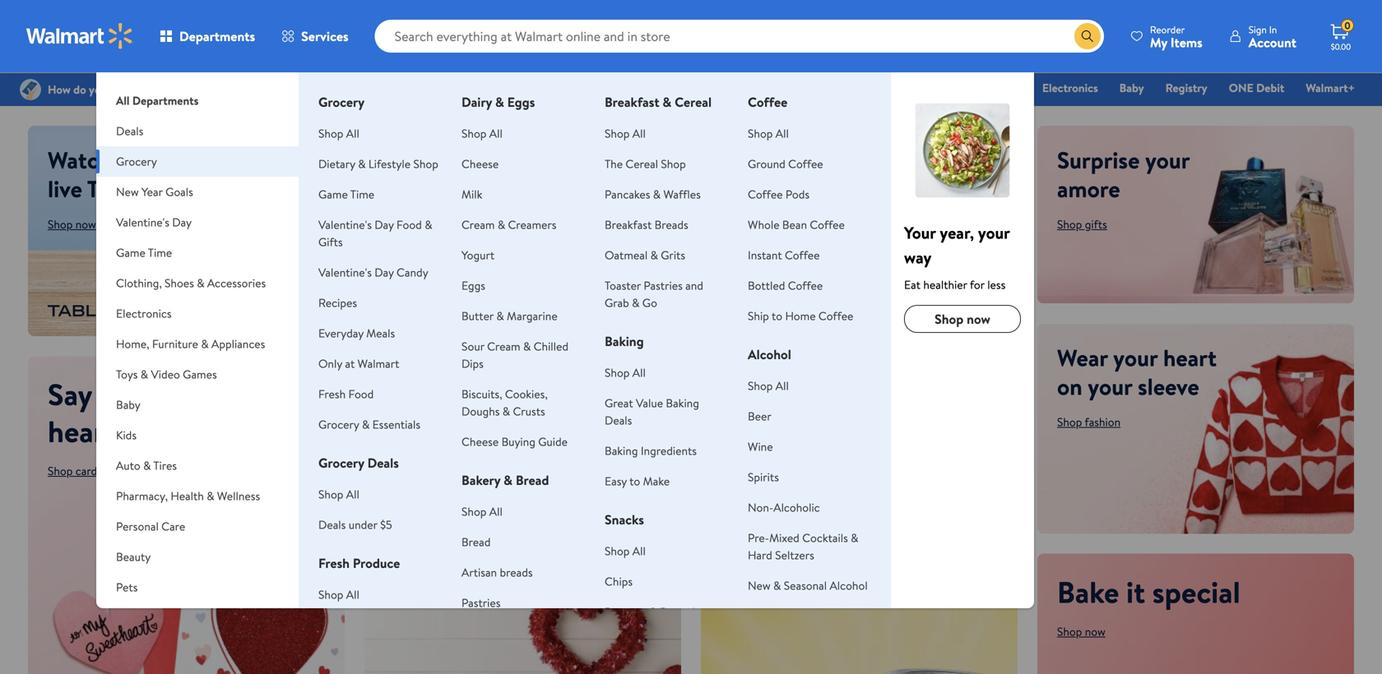 Task type: locate. For each thing, give the bounding box(es) containing it.
1 vertical spatial heart
[[48, 411, 117, 452]]

valentine's day button
[[96, 207, 299, 238]]

crusts
[[513, 404, 545, 420]]

shop down valentine's day food & gifts link
[[398, 266, 423, 282]]

shop all up beer link
[[748, 378, 789, 394]]

electronics inside dropdown button
[[116, 306, 172, 322]]

pastries link
[[462, 595, 501, 611]]

shop now down live
[[48, 216, 96, 232]]

new
[[116, 184, 139, 200], [748, 578, 771, 594]]

game inside dropdown button
[[116, 245, 146, 261]]

shop now left eggs link
[[398, 266, 446, 282]]

0 horizontal spatial game time
[[116, 245, 172, 261]]

home, furniture & appliances button
[[96, 329, 299, 360]]

electronics down search icon
[[1043, 80, 1099, 96]]

shop now down bake
[[1058, 624, 1106, 640]]

shop now link down hard
[[721, 575, 769, 591]]

all down ship to home coffee link
[[776, 378, 789, 394]]

0 vertical spatial departments
[[179, 27, 255, 45]]

cereal up the cereal shop link
[[675, 93, 712, 111]]

shop all link for alcohol
[[748, 378, 789, 394]]

1 vertical spatial cheese
[[462, 434, 499, 450]]

all for baking
[[633, 365, 646, 381]]

seltzers
[[775, 548, 815, 564]]

1 vertical spatial new
[[748, 578, 771, 594]]

1 vertical spatial to
[[630, 474, 640, 490]]

new year goals
[[116, 184, 193, 200]]

0 vertical spatial game
[[854, 80, 883, 96]]

& left go
[[632, 295, 640, 311]]

0 vertical spatial time
[[886, 80, 910, 96]]

shop down fresh produce
[[319, 587, 344, 603]]

deals inside great value baking deals
[[605, 413, 632, 429]]

under
[[349, 517, 378, 533]]

1 vertical spatial valentine's day
[[116, 214, 192, 230]]

0 vertical spatial it
[[99, 374, 118, 415]]

shop up cheese link at the left top of page
[[462, 126, 487, 142]]

1 vertical spatial game time
[[319, 186, 375, 202]]

2 vertical spatial to
[[756, 531, 777, 563]]

valentine's day inside dropdown button
[[116, 214, 192, 230]]

valentine's inside the valentine's day food & gifts
[[319, 217, 372, 233]]

mixed
[[770, 530, 800, 546]]

0 horizontal spatial electronics
[[116, 306, 172, 322]]

shop all for bakery & bread
[[462, 504, 503, 520]]

alcohol down "ship"
[[748, 346, 792, 364]]

1 horizontal spatial home
[[786, 308, 816, 324]]

shop down live
[[48, 216, 73, 232]]

0 horizontal spatial bread
[[462, 535, 491, 551]]

toys
[[116, 367, 138, 383]]

it for special
[[1127, 572, 1146, 613]]

for
[[970, 277, 985, 293]]

shop all link up cheese link at the left top of page
[[462, 126, 503, 142]]

cream right the sour
[[487, 339, 521, 355]]

shop now link left eggs link
[[384, 261, 459, 287]]

valentine's for valentine's day link
[[675, 80, 729, 96]]

all for coffee
[[776, 126, 789, 142]]

deals for deals under $5
[[319, 517, 346, 533]]

1 horizontal spatial game
[[319, 186, 348, 202]]

valentine's day for valentine's day link
[[675, 80, 751, 96]]

shop all for coffee
[[748, 126, 789, 142]]

now for watch & record live tv
[[76, 216, 96, 232]]

shop fashion link
[[1058, 414, 1121, 430]]

now for bake it special
[[1085, 624, 1106, 640]]

alcohol
[[748, 346, 792, 364], [830, 578, 868, 594]]

now down bake
[[1085, 624, 1106, 640]]

butter & margarine link
[[462, 308, 558, 324]]

0 vertical spatial grocery & essentials
[[551, 80, 653, 96]]

new for new & seasonal alcohol
[[748, 578, 771, 594]]

essentials
[[604, 80, 653, 96], [372, 417, 421, 433]]

1 horizontal spatial new
[[748, 578, 771, 594]]

game time inside dropdown button
[[116, 245, 172, 261]]

pastries down artisan
[[462, 595, 501, 611]]

1 vertical spatial baby
[[116, 397, 141, 413]]

now down hard
[[749, 575, 769, 591]]

shop all down fresh produce
[[319, 587, 360, 603]]

cheese buying guide
[[462, 434, 568, 450]]

shop all link for baking
[[605, 365, 646, 381]]

1 horizontal spatial baby
[[1120, 80, 1145, 96]]

pastries
[[644, 278, 683, 294], [462, 595, 501, 611]]

artisan
[[462, 565, 497, 581]]

bakery & bread
[[462, 472, 549, 490]]

bake
[[1058, 572, 1120, 613]]

0 vertical spatial grocery & essentials link
[[543, 79, 661, 97]]

deals right dairy
[[502, 80, 529, 96]]

2 vertical spatial game
[[116, 245, 146, 261]]

instant coffee link
[[748, 247, 820, 263]]

home down pets
[[116, 610, 147, 626]]

1 horizontal spatial heart
[[1164, 342, 1217, 374]]

shop all up chips at the bottom left of the page
[[605, 544, 646, 560]]

2 horizontal spatial game time
[[854, 80, 910, 96]]

1 vertical spatial cereal
[[626, 156, 658, 172]]

ways
[[567, 172, 675, 245]]

year
[[142, 184, 163, 200]]

0 vertical spatial fresh
[[319, 386, 346, 402]]

wear
[[1058, 342, 1108, 374]]

1 horizontal spatial cereal
[[675, 93, 712, 111]]

& right tv
[[117, 144, 132, 176]]

all down bakery & bread
[[490, 504, 503, 520]]

game time link right prep
[[847, 79, 917, 97]]

1 vertical spatial grocery & essentials
[[319, 417, 421, 433]]

appliances
[[212, 336, 265, 352]]

& right dietary
[[358, 156, 366, 172]]

coffee
[[748, 93, 788, 111], [789, 156, 824, 172], [748, 186, 783, 202], [810, 217, 845, 233], [785, 247, 820, 263], [788, 278, 823, 294], [819, 308, 854, 324]]

1 vertical spatial bread
[[462, 535, 491, 551]]

0 vertical spatial baby
[[1120, 80, 1145, 96]]

& right furniture on the left of page
[[201, 336, 209, 352]]

pods
[[786, 186, 810, 202]]

everyday
[[319, 325, 364, 342]]

2 cheese from the top
[[462, 434, 499, 450]]

& up the candy
[[425, 217, 432, 233]]

1 cheese from the top
[[462, 156, 499, 172]]

dietary
[[319, 156, 355, 172]]

2 vertical spatial game time
[[116, 245, 172, 261]]

all for alcohol
[[776, 378, 789, 394]]

shop all up dietary
[[319, 126, 360, 142]]

0 vertical spatial breakfast
[[605, 93, 660, 111]]

1 vertical spatial game time link
[[319, 186, 375, 202]]

sign
[[1249, 23, 1267, 37]]

bread up artisan
[[462, 535, 491, 551]]

electronics link
[[1035, 79, 1106, 97]]

breakfast down pancakes
[[605, 217, 652, 233]]

home,
[[116, 336, 149, 352]]

your up fashion
[[1088, 371, 1133, 403]]

your right wear
[[1114, 342, 1158, 374]]

toaster pastries and grab & go
[[605, 278, 704, 311]]

electronics button
[[96, 299, 299, 329]]

1 horizontal spatial bread
[[516, 472, 549, 490]]

valentine's down 'year'
[[116, 214, 169, 230]]

game time right prep
[[854, 80, 910, 96]]

& left crusts
[[503, 404, 510, 420]]

shop now
[[48, 216, 96, 232], [398, 266, 446, 282], [935, 310, 991, 328], [721, 575, 769, 591], [1058, 624, 1106, 640]]

game time up the clothing,
[[116, 245, 172, 261]]

valentine's for valentine's day dropdown button
[[116, 214, 169, 230]]

0 vertical spatial valentine's day
[[675, 80, 751, 96]]

1 horizontal spatial pastries
[[644, 278, 683, 294]]

all up deals under $5 at the bottom
[[346, 487, 360, 503]]

1 vertical spatial electronics
[[116, 306, 172, 322]]

now
[[76, 216, 96, 232], [426, 266, 446, 282], [967, 310, 991, 328], [749, 575, 769, 591], [1085, 624, 1106, 640]]

2 vertical spatial baking
[[605, 443, 638, 459]]

1 vertical spatial game
[[319, 186, 348, 202]]

1 horizontal spatial grocery & essentials link
[[543, 79, 661, 97]]

0 vertical spatial food
[[397, 217, 422, 233]]

1 horizontal spatial it
[[1127, 572, 1146, 613]]

Search search field
[[375, 20, 1104, 53]]

& left tires
[[143, 458, 151, 474]]

game down dietary
[[319, 186, 348, 202]]

valentine's day food & gifts link
[[319, 217, 432, 250]]

guide
[[538, 434, 568, 450]]

day for valentine's day dropdown button
[[172, 214, 192, 230]]

it
[[99, 374, 118, 415], [1127, 572, 1146, 613]]

new down hard
[[748, 578, 771, 594]]

surprise your amore
[[1058, 144, 1190, 205]]

auto
[[116, 458, 141, 474]]

1 horizontal spatial electronics
[[1043, 80, 1099, 96]]

all
[[116, 93, 130, 109], [346, 126, 360, 142], [490, 126, 503, 142], [633, 126, 646, 142], [776, 126, 789, 142], [633, 365, 646, 381], [776, 378, 789, 394], [346, 487, 360, 503], [490, 504, 503, 520], [633, 544, 646, 560], [346, 587, 360, 603]]

$5
[[380, 517, 392, 533]]

shop all link for snacks
[[605, 544, 646, 560]]

1 horizontal spatial game time
[[319, 186, 375, 202]]

food inside the valentine's day food & gifts
[[397, 217, 422, 233]]

0 vertical spatial new
[[116, 184, 139, 200]]

shop all link for dairy & eggs
[[462, 126, 503, 142]]

shop now link for up to 60% off
[[721, 575, 769, 591]]

to for up
[[756, 531, 777, 563]]

health
[[171, 488, 204, 504]]

day left winter
[[732, 80, 751, 96]]

meals
[[366, 325, 395, 342]]

day inside the valentine's day food & gifts
[[375, 217, 394, 233]]

1 fresh from the top
[[319, 386, 346, 402]]

fresh for fresh produce
[[319, 555, 350, 573]]

it inside say it from the heart
[[99, 374, 118, 415]]

day for valentine's day link
[[732, 80, 751, 96]]

eggs
[[507, 93, 535, 111], [462, 278, 486, 294]]

shop all link up ground
[[748, 126, 789, 142]]

deals for the deals dropdown button
[[116, 123, 143, 139]]

0 vertical spatial alcohol
[[748, 346, 792, 364]]

deals for "deals" link
[[502, 80, 529, 96]]

0 horizontal spatial eggs
[[462, 278, 486, 294]]

0 vertical spatial home
[[786, 308, 816, 324]]

baby inside dropdown button
[[116, 397, 141, 413]]

creamers
[[508, 217, 557, 233]]

new for new year goals
[[116, 184, 139, 200]]

1 vertical spatial home
[[116, 610, 147, 626]]

winter prep link
[[765, 79, 840, 97]]

0 vertical spatial heart
[[1164, 342, 1217, 374]]

0 horizontal spatial new
[[116, 184, 139, 200]]

0 horizontal spatial time
[[148, 245, 172, 261]]

pastries inside toaster pastries and grab & go
[[644, 278, 683, 294]]

day
[[732, 80, 751, 96], [172, 214, 192, 230], [375, 217, 394, 233], [375, 265, 394, 281]]

0 vertical spatial baking
[[605, 332, 644, 351]]

grocery deals
[[319, 454, 399, 472]]

your right surprise
[[1146, 144, 1190, 176]]

0 horizontal spatial valentine's day
[[116, 214, 192, 230]]

new inside dropdown button
[[116, 184, 139, 200]]

home down bottled coffee
[[786, 308, 816, 324]]

1 vertical spatial breakfast
[[605, 217, 652, 233]]

& left pretzels
[[650, 604, 658, 621]]

coffee pods
[[748, 186, 810, 202]]

non-
[[748, 500, 774, 516]]

shop all link for grocery deals
[[319, 487, 360, 503]]

0 horizontal spatial heart
[[48, 411, 117, 452]]

dietary & lifestyle shop link
[[319, 156, 439, 172]]

fresh produce
[[319, 555, 400, 573]]

& left breakfast & cereal
[[594, 80, 602, 96]]

shop now for up to 60% off
[[721, 575, 769, 591]]

whole bean coffee
[[748, 217, 845, 233]]

1 vertical spatial eggs
[[462, 278, 486, 294]]

prep
[[809, 80, 833, 96]]

0 vertical spatial pastries
[[644, 278, 683, 294]]

shop all link up dietary
[[319, 126, 360, 142]]

0 vertical spatial cheese
[[462, 156, 499, 172]]

1 horizontal spatial game time link
[[847, 79, 917, 97]]

shop all for snacks
[[605, 544, 646, 560]]

amore
[[1058, 173, 1121, 205]]

0 horizontal spatial game
[[116, 245, 146, 261]]

your right year,
[[978, 221, 1010, 244]]

day for valentine's day candy link
[[375, 265, 394, 281]]

valentine's day for valentine's day dropdown button
[[116, 214, 192, 230]]

0 horizontal spatial baby
[[116, 397, 141, 413]]

2 vertical spatial time
[[148, 245, 172, 261]]

electronics for electronics link
[[1043, 80, 1099, 96]]

way
[[905, 246, 932, 269]]

shop up great
[[605, 365, 630, 381]]

surprise
[[1058, 144, 1140, 176]]

cheese for cheese link at the left top of page
[[462, 156, 499, 172]]

valentine's for valentine's day food & gifts link
[[319, 217, 372, 233]]

coffee up ship to home coffee
[[788, 278, 823, 294]]

seasonal
[[784, 578, 827, 594]]

1 horizontal spatial valentine's day
[[675, 80, 751, 96]]

shop now for watch & record live tv
[[48, 216, 96, 232]]

1 vertical spatial baking
[[666, 395, 699, 412]]

2 fresh from the top
[[319, 555, 350, 573]]

2 breakfast from the top
[[605, 217, 652, 233]]

60%
[[783, 531, 825, 563]]

deals up $5
[[368, 454, 399, 472]]

0 horizontal spatial grocery & essentials link
[[319, 417, 421, 433]]

valentine's inside dropdown button
[[116, 214, 169, 230]]

shop all for grocery deals
[[319, 487, 360, 503]]

shop cards link
[[48, 463, 102, 479]]

1 vertical spatial cream
[[487, 339, 521, 355]]

0 horizontal spatial it
[[99, 374, 118, 415]]

0 vertical spatial electronics
[[1043, 80, 1099, 96]]

sour cream & chilled dips link
[[462, 339, 569, 372]]

1 vertical spatial it
[[1127, 572, 1146, 613]]

& inside biscuits, cookies, doughs & crusts
[[503, 404, 510, 420]]

deals down great
[[605, 413, 632, 429]]

baking ingredients link
[[605, 443, 697, 459]]

dietary & lifestyle shop
[[319, 156, 439, 172]]

0 vertical spatial game time link
[[847, 79, 917, 97]]

electronics for electronics dropdown button
[[116, 306, 172, 322]]

cupid's calling—party on!
[[384, 531, 638, 563]]

grocery & essentials up the
[[551, 80, 653, 96]]

shop decorations link
[[384, 575, 471, 591]]

biscuits,
[[462, 386, 502, 402]]

baking for baking ingredients
[[605, 443, 638, 459]]

2 horizontal spatial game
[[854, 80, 883, 96]]

0 vertical spatial to
[[772, 308, 783, 324]]

shop gifts link
[[1058, 216, 1108, 232]]

day inside dropdown button
[[172, 214, 192, 230]]

grab
[[605, 295, 629, 311]]

pastries up go
[[644, 278, 683, 294]]

0 horizontal spatial game time link
[[319, 186, 375, 202]]

1 horizontal spatial eggs
[[507, 93, 535, 111]]

bread link
[[462, 535, 491, 551]]

game time down dietary
[[319, 186, 375, 202]]

shop all link for bakery & bread
[[462, 504, 503, 520]]

1 vertical spatial time
[[350, 186, 375, 202]]

1 vertical spatial alcohol
[[830, 578, 868, 594]]

1 horizontal spatial food
[[397, 217, 422, 233]]

ground coffee link
[[748, 156, 824, 172]]

easy
[[605, 474, 627, 490]]

grocery up 'year'
[[116, 153, 157, 170]]

departments up all departments link in the top of the page
[[179, 27, 255, 45]]

&
[[594, 80, 602, 96], [495, 93, 504, 111], [663, 93, 672, 111], [117, 144, 132, 176], [358, 156, 366, 172], [653, 186, 661, 202], [425, 217, 432, 233], [498, 217, 505, 233], [651, 247, 658, 263], [197, 275, 205, 291], [632, 295, 640, 311], [497, 308, 504, 324], [201, 336, 209, 352], [523, 339, 531, 355], [141, 367, 148, 383], [503, 404, 510, 420], [362, 417, 370, 433], [143, 458, 151, 474], [504, 472, 513, 490], [207, 488, 214, 504], [851, 530, 859, 546], [774, 578, 781, 594], [650, 604, 658, 621]]

bread down buying
[[516, 472, 549, 490]]

1 horizontal spatial time
[[350, 186, 375, 202]]

shop all for alcohol
[[748, 378, 789, 394]]

grocery
[[551, 80, 591, 96], [319, 93, 365, 111], [116, 153, 157, 170], [319, 417, 359, 433], [319, 454, 364, 472]]

alcohol down off
[[830, 578, 868, 594]]

breakfast up the cereal shop link
[[605, 93, 660, 111]]

& inside toaster pastries and grab & go
[[632, 295, 640, 311]]

fresh down only
[[319, 386, 346, 402]]

1 breakfast from the top
[[605, 93, 660, 111]]

valentine's down search search box
[[675, 80, 729, 96]]

shop all link up beer link
[[748, 378, 789, 394]]

0 horizontal spatial home
[[116, 610, 147, 626]]

year,
[[940, 221, 975, 244]]

up
[[721, 531, 750, 563]]

baby for baby dropdown button
[[116, 397, 141, 413]]

deals inside dropdown button
[[116, 123, 143, 139]]

valentine's day down walmart site-wide "search field"
[[675, 80, 751, 96]]

shop all for breakfast & cereal
[[605, 126, 646, 142]]

search icon image
[[1081, 30, 1094, 43]]

shop down "up"
[[721, 575, 746, 591]]

eggs right dairy
[[507, 93, 535, 111]]

shop now link down bake
[[1058, 624, 1106, 640]]

new year goals button
[[96, 177, 299, 207]]

food
[[397, 217, 422, 233], [349, 386, 374, 402]]

grocery & essentials link up the
[[543, 79, 661, 97]]

baby down toys at bottom
[[116, 397, 141, 413]]

shop now link down for
[[905, 305, 1021, 333]]

game time link down dietary
[[319, 186, 375, 202]]

breakfast
[[605, 93, 660, 111], [605, 217, 652, 233]]

1 horizontal spatial essentials
[[604, 80, 653, 96]]

baking down grab
[[605, 332, 644, 351]]

0 vertical spatial game time
[[854, 80, 910, 96]]

& right cocktails
[[851, 530, 859, 546]]

games
[[183, 367, 217, 383]]

all up value
[[633, 365, 646, 381]]

shop now link down live
[[48, 216, 96, 232]]

pre-mixed cocktails & hard seltzers link
[[748, 530, 859, 564]]

Walmart Site-Wide search field
[[375, 20, 1104, 53]]

shop all up bread link
[[462, 504, 503, 520]]

sour cream & chilled dips
[[462, 339, 569, 372]]

day left the candy
[[375, 265, 394, 281]]

oatmeal & grits
[[605, 247, 686, 263]]

shop left cards
[[48, 463, 73, 479]]

0 horizontal spatial pastries
[[462, 595, 501, 611]]

0 horizontal spatial essentials
[[372, 417, 421, 433]]



Task type: vqa. For each thing, say whether or not it's contained in the screenshot.
the Add to Favorites list, Lysol Disinfecting Wipes, Lemon & Lime Blossom, 320ct (4x80ct), Tested & Proven to Kill COVID-19 Virus, Packaging May Vary image
no



Task type: describe. For each thing, give the bounding box(es) containing it.
tires
[[153, 458, 177, 474]]

grocery right "deals" link
[[551, 80, 591, 96]]

0 horizontal spatial alcohol
[[748, 346, 792, 364]]

beer link
[[748, 409, 772, 425]]

shop all link down fresh produce
[[319, 587, 360, 603]]

value
[[636, 395, 663, 412]]

shop all link for grocery
[[319, 126, 360, 142]]

baby for the baby link
[[1120, 80, 1145, 96]]

shop down the produce
[[384, 575, 409, 591]]

shop now for love all ways
[[398, 266, 446, 282]]

ship
[[748, 308, 769, 324]]

& inside the valentine's day food & gifts
[[425, 217, 432, 233]]

video
[[151, 367, 180, 383]]

pretzels
[[660, 604, 700, 621]]

services button
[[268, 16, 362, 56]]

grocery up dietary
[[319, 93, 365, 111]]

& inside the pre-mixed cocktails & hard seltzers
[[851, 530, 859, 546]]

& inside sour cream & chilled dips
[[523, 339, 531, 355]]

shop decorations
[[384, 575, 471, 591]]

auto & tires button
[[96, 451, 299, 481]]

0 horizontal spatial grocery & essentials
[[319, 417, 421, 433]]

game time for game time dropdown button
[[116, 245, 172, 261]]

breakfast for breakfast & cereal
[[605, 93, 660, 111]]

& right bakery
[[504, 472, 513, 490]]

items
[[1171, 33, 1203, 51]]

to for easy
[[630, 474, 640, 490]]

0 vertical spatial essentials
[[604, 80, 653, 96]]

& down fresh food link on the bottom left of page
[[362, 417, 370, 433]]

breakfast & cereal
[[605, 93, 712, 111]]

game time for the top game time link
[[854, 80, 910, 96]]

from
[[125, 374, 189, 415]]

new & seasonal alcohol
[[748, 578, 868, 594]]

all down fresh produce
[[346, 587, 360, 603]]

watch
[[48, 144, 111, 176]]

doughs
[[462, 404, 500, 420]]

coffee down the whole bean coffee link
[[785, 247, 820, 263]]

great
[[605, 395, 633, 412]]

grocery inside grocery dropdown button
[[116, 153, 157, 170]]

all for bakery & bread
[[490, 504, 503, 520]]

on
[[1058, 371, 1083, 403]]

tv
[[87, 173, 115, 205]]

the cereal shop link
[[605, 156, 686, 172]]

breakfast for breakfast breads
[[605, 217, 652, 233]]

& right dairy
[[495, 93, 504, 111]]

heart inside 'wear your heart on your sleeve'
[[1164, 342, 1217, 374]]

buying
[[502, 434, 536, 450]]

watch & record live tv
[[48, 144, 204, 205]]

beauty
[[116, 549, 151, 565]]

in
[[1270, 23, 1278, 37]]

furniture
[[152, 336, 198, 352]]

oatmeal & grits link
[[605, 247, 686, 263]]

services
[[301, 27, 349, 45]]

& left waffles
[[653, 186, 661, 202]]

walmart image
[[26, 23, 133, 49]]

& right toys at bottom
[[141, 367, 148, 383]]

spirits link
[[748, 470, 779, 486]]

shop now down for
[[935, 310, 991, 328]]

candy
[[397, 265, 429, 281]]

breads
[[655, 217, 689, 233]]

& up the cereal shop link
[[663, 93, 672, 111]]

coffee down ground
[[748, 186, 783, 202]]

shop all link for coffee
[[748, 126, 789, 142]]

shop left gifts
[[1058, 216, 1083, 232]]

new & seasonal alcohol link
[[748, 578, 868, 594]]

shop all for baking
[[605, 365, 646, 381]]

all for grocery deals
[[346, 487, 360, 503]]

oatmeal
[[605, 247, 648, 263]]

coffee right bean
[[810, 217, 845, 233]]

your inside your year, your way eat healthier for less
[[978, 221, 1010, 244]]

sign in account
[[1249, 23, 1297, 51]]

it for from
[[99, 374, 118, 415]]

ship to home coffee link
[[748, 308, 854, 324]]

shop all link for breakfast & cereal
[[605, 126, 646, 142]]

shop up chips at the bottom left of the page
[[605, 544, 630, 560]]

cheese for cheese buying guide
[[462, 434, 499, 450]]

beer
[[748, 409, 772, 425]]

0 horizontal spatial cereal
[[626, 156, 658, 172]]

& inside the watch & record live tv
[[117, 144, 132, 176]]

shop fashion
[[1058, 414, 1121, 430]]

shop now link for watch & record live tv
[[48, 216, 96, 232]]

shop right 'lifestyle'
[[414, 156, 439, 172]]

shop now link for bake it special
[[1058, 624, 1106, 640]]

shop up beer link
[[748, 378, 773, 394]]

love
[[384, 172, 491, 245]]

all
[[504, 172, 554, 245]]

fresh for fresh food
[[319, 386, 346, 402]]

coffee pods link
[[748, 186, 810, 202]]

butter & margarine
[[462, 308, 558, 324]]

deals under $5 link
[[319, 517, 392, 533]]

fresh food
[[319, 386, 374, 402]]

easy to make
[[605, 474, 670, 490]]

all for dairy & eggs
[[490, 126, 503, 142]]

day for valentine's day food & gifts link
[[375, 217, 394, 233]]

& right the butter
[[497, 308, 504, 324]]

at
[[345, 356, 355, 372]]

1 vertical spatial departments
[[132, 93, 199, 109]]

shop down healthier at right top
[[935, 310, 964, 328]]

sour
[[462, 339, 485, 355]]

& right health
[[207, 488, 214, 504]]

walmart+
[[1306, 80, 1355, 96]]

& left grits
[[651, 247, 658, 263]]

& left creamers
[[498, 217, 505, 233]]

shop now link for love all ways
[[384, 261, 459, 287]]

cards
[[76, 463, 102, 479]]

home inside dropdown button
[[116, 610, 147, 626]]

pets
[[116, 580, 138, 596]]

shop up ground
[[748, 126, 773, 142]]

game time for game time link to the bottom
[[319, 186, 375, 202]]

shop up dietary
[[319, 126, 344, 142]]

dairy
[[462, 93, 492, 111]]

all up the watch & record live tv
[[116, 93, 130, 109]]

grocery image
[[905, 92, 1021, 209]]

now for up to 60% off
[[749, 575, 769, 591]]

1 vertical spatial food
[[349, 386, 374, 402]]

departments button
[[146, 16, 268, 56]]

1 vertical spatial essentials
[[372, 417, 421, 433]]

sleeve
[[1138, 371, 1200, 403]]

$0.00
[[1331, 41, 1352, 52]]

valentine's day candy
[[319, 265, 429, 281]]

the
[[605, 156, 623, 172]]

coffee down bottled coffee
[[819, 308, 854, 324]]

heart inside say it from the heart
[[48, 411, 117, 452]]

1 vertical spatial pastries
[[462, 595, 501, 611]]

your inside surprise your amore
[[1146, 144, 1190, 176]]

alcoholic
[[774, 500, 820, 516]]

& left seasonal
[[774, 578, 781, 594]]

1 horizontal spatial grocery & essentials
[[551, 80, 653, 96]]

grocery down fresh food link on the bottom left of page
[[319, 417, 359, 433]]

eggs link
[[462, 278, 486, 294]]

reorder
[[1150, 23, 1185, 37]]

shop left fashion
[[1058, 414, 1083, 430]]

0 vertical spatial cream
[[462, 217, 495, 233]]

baking inside great value baking deals
[[666, 395, 699, 412]]

valentine's day food & gifts
[[319, 217, 432, 250]]

wine link
[[748, 439, 773, 455]]

now down for
[[967, 310, 991, 328]]

grocery up deals under $5 at the bottom
[[319, 454, 364, 472]]

& inside "dropdown button"
[[143, 458, 151, 474]]

pancakes & waffles link
[[605, 186, 701, 202]]

1 horizontal spatial alcohol
[[830, 578, 868, 594]]

wear your heart on your sleeve
[[1058, 342, 1217, 403]]

0 vertical spatial bread
[[516, 472, 549, 490]]

departments inside "popup button"
[[179, 27, 255, 45]]

time inside dropdown button
[[148, 245, 172, 261]]

auto & tires
[[116, 458, 177, 474]]

shop up bread link
[[462, 504, 487, 520]]

love all ways
[[384, 172, 675, 245]]

butter
[[462, 308, 494, 324]]

bottled
[[748, 278, 785, 294]]

shop now for bake it special
[[1058, 624, 1106, 640]]

1 vertical spatial grocery & essentials link
[[319, 417, 421, 433]]

deals under $5
[[319, 517, 392, 533]]

all for grocery
[[346, 126, 360, 142]]

special
[[1153, 572, 1241, 613]]

instant
[[748, 247, 782, 263]]

your year, your way eat healthier for less
[[905, 221, 1010, 293]]

& right shoes
[[197, 275, 205, 291]]

0 vertical spatial cereal
[[675, 93, 712, 111]]

grits
[[661, 247, 686, 263]]

shop all for grocery
[[319, 126, 360, 142]]

shop down bake
[[1058, 624, 1083, 640]]

easy to make link
[[605, 474, 670, 490]]

one debit link
[[1222, 79, 1292, 97]]

breads
[[500, 565, 533, 581]]

baking for baking
[[605, 332, 644, 351]]

shop up "deals under $5" link
[[319, 487, 344, 503]]

everyday meals
[[319, 325, 395, 342]]

pharmacy, health & wellness button
[[96, 481, 299, 512]]

eat
[[905, 277, 921, 293]]

0 vertical spatial eggs
[[507, 93, 535, 111]]

shop all for dairy & eggs
[[462, 126, 503, 142]]

toys & video games button
[[96, 360, 299, 390]]

popcorn
[[605, 604, 647, 621]]

coffee up 'pods'
[[789, 156, 824, 172]]

shop up waffles
[[661, 156, 686, 172]]

debit
[[1257, 80, 1285, 96]]

valentine's for valentine's day candy link
[[319, 265, 372, 281]]

cream inside sour cream & chilled dips
[[487, 339, 521, 355]]

all for snacks
[[633, 544, 646, 560]]

to for ship
[[772, 308, 783, 324]]

popcorn & pretzels link
[[605, 604, 700, 621]]

coffee left prep
[[748, 93, 788, 111]]

pancakes & waffles
[[605, 186, 701, 202]]

chips
[[605, 574, 633, 590]]

one
[[1229, 80, 1254, 96]]

valentine's day candy link
[[319, 265, 429, 281]]

on!
[[606, 531, 638, 563]]

all for breakfast & cereal
[[633, 126, 646, 142]]

shop up the
[[605, 126, 630, 142]]

milk
[[462, 186, 483, 202]]

chilled
[[534, 339, 569, 355]]

2 horizontal spatial time
[[886, 80, 910, 96]]

improvement
[[149, 610, 216, 626]]

cream & creamers link
[[462, 217, 557, 233]]

now for love all ways
[[426, 266, 446, 282]]

lifestyle
[[369, 156, 411, 172]]



